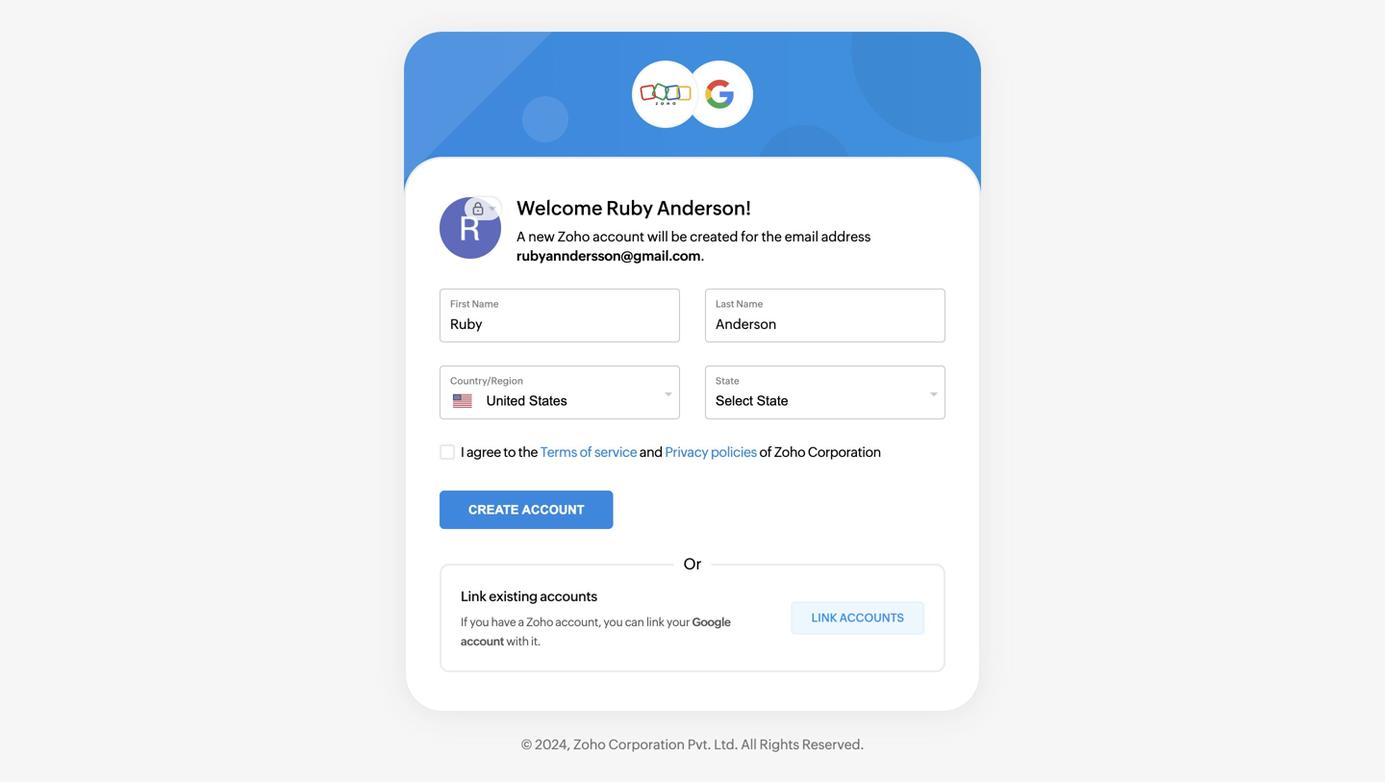 Task type: describe. For each thing, give the bounding box(es) containing it.
if you have a zoho account, you can link your google account with it.
[[461, 616, 731, 648]]

.
[[701, 248, 705, 264]]

link for link existing accounts
[[461, 589, 487, 604]]

account inside welcome ruby anderson! a new zoho account will be created for the email address rubyanndersson@gmail.com .
[[593, 229, 645, 244]]

Enter your last name text field
[[716, 315, 935, 334]]

to
[[504, 445, 516, 460]]

for
[[741, 229, 759, 244]]

myself image
[[465, 197, 485, 220]]

all
[[741, 737, 757, 752]]

©
[[521, 737, 532, 752]]

create
[[469, 503, 519, 517]]

create account
[[469, 503, 585, 517]]

name for first name
[[472, 298, 499, 309]]

it.
[[531, 635, 541, 648]]

or
[[684, 555, 702, 573]]

reserved.
[[802, 737, 864, 752]]

have
[[491, 616, 516, 629]]

can
[[625, 616, 644, 629]]

policies
[[711, 445, 757, 460]]

the inside welcome ruby anderson! a new zoho account will be created for the email address rubyanndersson@gmail.com .
[[762, 229, 782, 244]]

last name
[[716, 298, 763, 309]]

terms of service link
[[540, 445, 637, 460]]

first name
[[450, 298, 499, 309]]

0 horizontal spatial corporation
[[609, 737, 685, 752]]

and
[[640, 445, 663, 460]]

privacy
[[665, 445, 709, 460]]

zoho right '2024,' on the left of the page
[[574, 737, 606, 752]]

0 horizontal spatial the
[[518, 445, 538, 460]]

rubyanndersson@gmail.com
[[517, 248, 701, 264]]

1 of from the left
[[580, 445, 592, 460]]

link for link accounts
[[812, 611, 838, 624]]

agree
[[467, 445, 501, 460]]

welcome ruby anderson! a new zoho account will be created for the email address rubyanndersson@gmail.com .
[[517, 197, 871, 264]]

account inside if you have a zoho account, you can link your google account with it.
[[461, 635, 504, 648]]

a
[[517, 229, 526, 244]]

account,
[[556, 616, 602, 629]]



Task type: vqa. For each thing, say whether or not it's contained in the screenshot.
If you have a Zoho account, you can link your google account with it.
yes



Task type: locate. For each thing, give the bounding box(es) containing it.
accounts
[[540, 589, 598, 604]]

ltd.
[[714, 737, 738, 752]]

1 horizontal spatial the
[[762, 229, 782, 244]]

name for last name
[[736, 298, 763, 309]]

will
[[647, 229, 668, 244]]

link accounts
[[812, 611, 904, 624]]

last
[[716, 298, 735, 309]]

of right terms
[[580, 445, 592, 460]]

0 horizontal spatial you
[[470, 616, 489, 629]]

1 vertical spatial the
[[518, 445, 538, 460]]

corporation
[[808, 445, 881, 460], [609, 737, 685, 752]]

the right "for"
[[762, 229, 782, 244]]

accounts
[[840, 611, 904, 624]]

2 you from the left
[[604, 616, 623, 629]]

1 horizontal spatial of
[[760, 445, 772, 460]]

link
[[461, 589, 487, 604], [812, 611, 838, 624]]

name right last
[[736, 298, 763, 309]]

with
[[506, 635, 529, 648]]

of
[[580, 445, 592, 460], [760, 445, 772, 460]]

link
[[647, 616, 665, 629]]

zoho
[[558, 229, 590, 244], [775, 445, 806, 460], [526, 616, 553, 629], [574, 737, 606, 752]]

i
[[461, 445, 464, 460]]

zoho right a
[[526, 616, 553, 629]]

the
[[762, 229, 782, 244], [518, 445, 538, 460]]

0 horizontal spatial of
[[580, 445, 592, 460]]

1 horizontal spatial corporation
[[808, 445, 881, 460]]

terms
[[540, 445, 577, 460]]

1 vertical spatial corporation
[[609, 737, 685, 752]]

1 horizontal spatial you
[[604, 616, 623, 629]]

account
[[593, 229, 645, 244], [461, 635, 504, 648]]

1 vertical spatial account
[[461, 635, 504, 648]]

rights
[[760, 737, 800, 752]]

0 horizontal spatial link
[[461, 589, 487, 604]]

2 of from the left
[[760, 445, 772, 460]]

existing
[[489, 589, 538, 604]]

a
[[518, 616, 524, 629]]

0 vertical spatial corporation
[[808, 445, 881, 460]]

1 horizontal spatial link
[[812, 611, 838, 624]]

None field
[[472, 392, 637, 411]]

created
[[690, 229, 738, 244]]

i agree to the terms of service and privacy policies of zoho corporation
[[461, 445, 881, 460]]

state
[[716, 375, 740, 386]]

google
[[692, 616, 731, 629]]

first
[[450, 298, 470, 309]]

2 name from the left
[[736, 298, 763, 309]]

1 name from the left
[[472, 298, 499, 309]]

1 vertical spatial link
[[812, 611, 838, 624]]

link left accounts
[[812, 611, 838, 624]]

of right policies
[[760, 445, 772, 460]]

0 vertical spatial the
[[762, 229, 782, 244]]

service
[[595, 445, 637, 460]]

1 you from the left
[[470, 616, 489, 629]]

0 vertical spatial link
[[461, 589, 487, 604]]

you right if
[[470, 616, 489, 629]]

Enter your first name text field
[[450, 315, 670, 334]]

zoho right policies
[[775, 445, 806, 460]]

link existing accounts
[[461, 589, 598, 604]]

create account button
[[440, 491, 614, 529]]

address
[[822, 229, 871, 244]]

0 horizontal spatial account
[[461, 635, 504, 648]]

account up rubyanndersson@gmail.com
[[593, 229, 645, 244]]

if
[[461, 616, 468, 629]]

link up if
[[461, 589, 487, 604]]

you left can
[[604, 616, 623, 629]]

the right to
[[518, 445, 538, 460]]

account down if
[[461, 635, 504, 648]]

welcome
[[517, 197, 603, 219]]

name right first
[[472, 298, 499, 309]]

ruby
[[606, 197, 653, 219]]

zoho inside welcome ruby anderson! a new zoho account will be created for the email address rubyanndersson@gmail.com .
[[558, 229, 590, 244]]

zoho corporation pvt. ltd. link
[[574, 737, 738, 752]]

be
[[671, 229, 687, 244]]

2024,
[[535, 737, 571, 752]]

country/region
[[450, 375, 523, 386]]

new
[[528, 229, 555, 244]]

name
[[472, 298, 499, 309], [736, 298, 763, 309]]

0 horizontal spatial name
[[472, 298, 499, 309]]

© 2024, zoho corporation pvt. ltd. all rights reserved.
[[521, 737, 864, 752]]

1 horizontal spatial account
[[593, 229, 645, 244]]

account
[[522, 503, 585, 517]]

pvt.
[[688, 737, 711, 752]]

zoho down welcome
[[558, 229, 590, 244]]

privacy policies link
[[665, 445, 757, 460]]

0 vertical spatial account
[[593, 229, 645, 244]]

zoho inside if you have a zoho account, you can link your google account with it.
[[526, 616, 553, 629]]

you
[[470, 616, 489, 629], [604, 616, 623, 629]]

your
[[667, 616, 690, 629]]

1 horizontal spatial name
[[736, 298, 763, 309]]

anderson!
[[657, 197, 751, 219]]

email
[[785, 229, 819, 244]]



